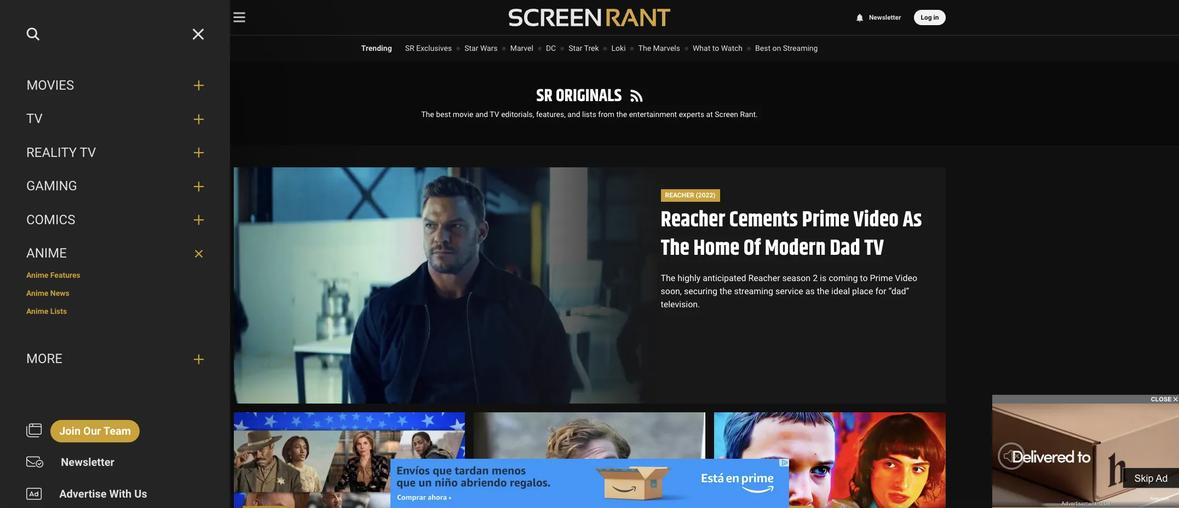 Task type: vqa. For each thing, say whether or not it's contained in the screenshot.
Anime News link
yes



Task type: locate. For each thing, give the bounding box(es) containing it.
news
[[50, 289, 69, 298]]

1 horizontal spatial and
[[568, 110, 580, 119]]

1 horizontal spatial prime
[[870, 273, 893, 284]]

trek
[[584, 44, 599, 53]]

skip ad
[[1134, 474, 1168, 485]]

advertise
[[59, 488, 107, 501]]

movie
[[453, 110, 473, 119]]

video player region
[[992, 404, 1179, 509]]

newsletter link
[[855, 14, 901, 21], [52, 452, 123, 475]]

video left as
[[853, 204, 899, 237]]

sr up features,
[[536, 83, 553, 110]]

advertisement region
[[390, 459, 789, 509]]

dc
[[546, 44, 556, 53]]

marvels
[[653, 44, 680, 53]]

star left trek
[[569, 44, 582, 53]]

reacher left (2022)
[[665, 192, 694, 199]]

best on streaming
[[755, 44, 818, 53]]

at
[[706, 110, 713, 119]]

ideal
[[831, 286, 850, 297]]

tv right dad
[[864, 232, 884, 266]]

the
[[616, 110, 627, 119], [720, 286, 732, 297], [817, 286, 829, 297]]

2 vertical spatial reacher
[[748, 273, 780, 284]]

anime up anime features
[[26, 246, 67, 261]]

anime
[[26, 246, 67, 261], [26, 271, 48, 280], [26, 289, 48, 298], [26, 307, 48, 316]]

2 star from the left
[[569, 44, 582, 53]]

1 vertical spatial sr
[[536, 83, 553, 110]]

tv left the editorials,
[[490, 110, 499, 119]]

2 anime from the top
[[26, 271, 48, 280]]

sr exclusives link
[[405, 44, 452, 53]]

exclusives
[[416, 44, 452, 53]]

sr for originals
[[536, 83, 553, 110]]

1 horizontal spatial sr
[[536, 83, 553, 110]]

tv link
[[26, 111, 185, 128]]

the
[[638, 44, 651, 53], [421, 110, 434, 119], [661, 232, 689, 266], [661, 273, 675, 284]]

anticipated
[[703, 273, 746, 284]]

tv right reality
[[80, 145, 96, 160]]

cements
[[729, 204, 798, 237]]

what
[[693, 44, 710, 53]]

to
[[712, 44, 719, 53], [860, 273, 868, 284]]

the down anticipated
[[720, 286, 732, 297]]

0 horizontal spatial newsletter
[[61, 456, 114, 469]]

close ✕ button
[[992, 395, 1179, 404]]

0 vertical spatial newsletter
[[869, 14, 901, 21]]

the left best
[[421, 110, 434, 119]]

tv down the movies
[[26, 111, 43, 127]]

anime down anime news
[[26, 307, 48, 316]]

reacher down reacher (2022) link
[[661, 204, 725, 237]]

lists
[[50, 307, 67, 316]]

troy looking at charlie in fear the walking dead season 8 episode 8 image
[[474, 413, 705, 509]]

sr left exclusives
[[405, 44, 414, 53]]

and left the lists
[[568, 110, 580, 119]]

television.
[[661, 300, 700, 310]]

newsletter left log
[[869, 14, 901, 21]]

best on streaming link
[[755, 44, 818, 53]]

1 horizontal spatial star
[[569, 44, 582, 53]]

features
[[50, 271, 80, 280]]

1 and from the left
[[475, 110, 488, 119]]

video up "dad"
[[895, 273, 917, 284]]

sr inside sr originals the best movie and tv editorials, features, and lists from the entertainment experts at screen rant.
[[536, 83, 553, 110]]

0 horizontal spatial and
[[475, 110, 488, 119]]

sr exclusives
[[405, 44, 452, 53]]

the right from
[[616, 110, 627, 119]]

rant.
[[740, 110, 758, 119]]

sr
[[405, 44, 414, 53], [536, 83, 553, 110]]

lists
[[582, 110, 596, 119]]

0 vertical spatial to
[[712, 44, 719, 53]]

1 vertical spatial to
[[860, 273, 868, 284]]

team
[[103, 425, 131, 438]]

is
[[820, 273, 826, 284]]

2 and from the left
[[568, 110, 580, 119]]

trending
[[361, 44, 392, 53]]

0 vertical spatial newsletter link
[[855, 14, 901, 21]]

1 vertical spatial prime
[[870, 273, 893, 284]]

0 vertical spatial video
[[853, 204, 899, 237]]

anime news link
[[26, 289, 204, 299]]

close ✕
[[1151, 396, 1178, 403]]

(2022)
[[696, 192, 716, 199]]

video inside reacher (2022) reacher cements prime video as the home of modern dad tv
[[853, 204, 899, 237]]

on
[[772, 44, 781, 53]]

1 vertical spatial video
[[895, 273, 917, 284]]

star left the wars
[[464, 44, 478, 53]]

0 vertical spatial prime
[[802, 204, 849, 237]]

movies link
[[26, 78, 185, 94]]

star for star wars
[[464, 44, 478, 53]]

0 horizontal spatial the
[[616, 110, 627, 119]]

newsletter down our
[[61, 456, 114, 469]]

loki link
[[611, 44, 626, 53]]

and right movie
[[475, 110, 488, 119]]

screenrant logo image
[[509, 9, 670, 26]]

originals
[[556, 83, 622, 110]]

anime up anime news
[[26, 271, 48, 280]]

entertainment
[[629, 110, 677, 119]]

streaming
[[734, 286, 773, 297]]

anime up anime lists at the left bottom of the page
[[26, 289, 48, 298]]

home
[[693, 232, 740, 266]]

anime for anime lists
[[26, 307, 48, 316]]

from
[[598, 110, 614, 119]]

the marvels
[[638, 44, 680, 53]]

1 vertical spatial newsletter link
[[52, 452, 123, 475]]

0 horizontal spatial newsletter link
[[52, 452, 123, 475]]

newsletter
[[869, 14, 901, 21], [61, 456, 114, 469]]

star
[[464, 44, 478, 53], [569, 44, 582, 53]]

comics link
[[26, 212, 185, 229]]

tv
[[490, 110, 499, 119], [26, 111, 43, 127], [80, 145, 96, 160], [864, 232, 884, 266]]

gaming link
[[26, 179, 185, 195]]

the right as
[[817, 286, 829, 297]]

jack reacher standing tall while captured in reacher season 2 image
[[234, 168, 661, 404]]

reacher (2022) link
[[661, 190, 720, 202]]

anime for anime
[[26, 246, 67, 261]]

as
[[903, 204, 922, 237]]

0 horizontal spatial sr
[[405, 44, 414, 53]]

coming
[[829, 273, 858, 284]]

newsletter link left log
[[855, 14, 901, 21]]

ad
[[1156, 474, 1168, 485]]

0 horizontal spatial star
[[464, 44, 478, 53]]

service
[[775, 286, 803, 297]]

the left marvels
[[638, 44, 651, 53]]

newsletter link up the advertise
[[52, 452, 123, 475]]

1 horizontal spatial to
[[860, 273, 868, 284]]

3 anime from the top
[[26, 289, 48, 298]]

anime link
[[26, 246, 185, 262]]

4 anime from the top
[[26, 307, 48, 316]]

log
[[921, 14, 932, 21]]

1 star from the left
[[464, 44, 478, 53]]

us
[[134, 488, 147, 501]]

join our team link
[[50, 421, 140, 443]]

the up highly
[[661, 232, 689, 266]]

to right what
[[712, 44, 719, 53]]

the inside reacher (2022) reacher cements prime video as the home of modern dad tv
[[661, 232, 689, 266]]

0 horizontal spatial prime
[[802, 204, 849, 237]]

movies
[[26, 78, 74, 93]]

eleven and mike from stranger things image
[[714, 413, 945, 509]]

1 vertical spatial newsletter
[[61, 456, 114, 469]]

our
[[83, 425, 101, 438]]

0 vertical spatial sr
[[405, 44, 414, 53]]

the up soon,
[[661, 273, 675, 284]]

video
[[853, 204, 899, 237], [895, 273, 917, 284]]

to up "place"
[[860, 273, 868, 284]]

streaming
[[783, 44, 818, 53]]

1 anime from the top
[[26, 246, 67, 261]]

reacher up streaming
[[748, 273, 780, 284]]

tv inside sr originals the best movie and tv editorials, features, and lists from the entertainment experts at screen rant.
[[490, 110, 499, 119]]



Task type: describe. For each thing, give the bounding box(es) containing it.
modern
[[765, 232, 826, 266]]

for
[[875, 286, 886, 297]]

advertisement: 0:08
[[1061, 501, 1110, 507]]

anime features link
[[26, 271, 204, 281]]

what to watch link
[[693, 44, 743, 53]]

star for star trek
[[569, 44, 582, 53]]

1 horizontal spatial newsletter link
[[855, 14, 901, 21]]

the marvels link
[[638, 44, 680, 53]]

comics
[[26, 212, 75, 228]]

tv inside reacher (2022) reacher cements prime video as the home of modern dad tv
[[864, 232, 884, 266]]

sr originals the best movie and tv editorials, features, and lists from the entertainment experts at screen rant.
[[421, 83, 758, 119]]

sr for exclusives
[[405, 44, 414, 53]]

reacher inside 'the highly anticipated reacher season 2 is coming to prime video soon, securing the streaming service as the ideal place for "dad" television.'
[[748, 273, 780, 284]]

watch
[[721, 44, 743, 53]]

reality tv link
[[26, 145, 185, 161]]

paramount+ shows - lawmen bass reeves, good fight, special ops lioness, frasier, tulsa king, 1883 image
[[234, 413, 465, 509]]

screen
[[715, 110, 738, 119]]

anime for anime features
[[26, 271, 48, 280]]

anime news
[[26, 289, 69, 298]]

anime lists
[[26, 307, 67, 316]]

prime inside reacher (2022) reacher cements prime video as the home of modern dad tv
[[802, 204, 849, 237]]

the inside sr originals the best movie and tv editorials, features, and lists from the entertainment experts at screen rant.
[[616, 110, 627, 119]]

0 vertical spatial reacher
[[665, 192, 694, 199]]

join our team
[[59, 425, 131, 438]]

1 horizontal spatial newsletter
[[869, 14, 901, 21]]

marvel
[[510, 44, 533, 53]]

more
[[26, 352, 62, 367]]

video inside 'the highly anticipated reacher season 2 is coming to prime video soon, securing the streaming service as the ideal place for "dad" television.'
[[895, 273, 917, 284]]

loki
[[611, 44, 626, 53]]

soon,
[[661, 286, 682, 297]]

the highly anticipated reacher season 2 is coming to prime video soon, securing the streaming service as the ideal place for "dad" television.
[[661, 273, 917, 310]]

close
[[1151, 396, 1172, 403]]

star trek
[[569, 44, 599, 53]]

to inside 'the highly anticipated reacher season 2 is coming to prime video soon, securing the streaming service as the ideal place for "dad" television.'
[[860, 273, 868, 284]]

reacher (2022) reacher cements prime video as the home of modern dad tv
[[661, 192, 922, 266]]

marvel link
[[510, 44, 533, 53]]

join
[[59, 425, 81, 438]]

"dad"
[[888, 286, 909, 297]]

as
[[805, 286, 815, 297]]

with
[[109, 488, 132, 501]]

features,
[[536, 110, 566, 119]]

wars
[[480, 44, 498, 53]]

1 horizontal spatial the
[[720, 286, 732, 297]]

reality tv
[[26, 145, 96, 160]]

dc link
[[546, 44, 556, 53]]

reality
[[26, 145, 77, 160]]

securing
[[684, 286, 717, 297]]

season
[[782, 273, 811, 284]]

what to watch
[[693, 44, 743, 53]]

0 horizontal spatial to
[[712, 44, 719, 53]]

the inside 'the highly anticipated reacher season 2 is coming to prime video soon, securing the streaming service as the ideal place for "dad" television.'
[[661, 273, 675, 284]]

star wars link
[[464, 44, 498, 53]]

star wars
[[464, 44, 498, 53]]

skip
[[1134, 474, 1154, 485]]

best
[[436, 110, 451, 119]]

editorials,
[[501, 110, 534, 119]]

anime for anime news
[[26, 289, 48, 298]]

the inside sr originals the best movie and tv editorials, features, and lists from the entertainment experts at screen rant.
[[421, 110, 434, 119]]

gaming
[[26, 179, 77, 194]]

reacher cements prime video as the home of modern dad tv link
[[661, 204, 922, 266]]

prime inside 'the highly anticipated reacher season 2 is coming to prime video soon, securing the streaming service as the ideal place for "dad" television.'
[[870, 273, 893, 284]]

advertisement:
[[1061, 501, 1098, 507]]

anime lists link
[[26, 307, 204, 317]]

advertise with us link
[[50, 484, 156, 507]]

experts
[[679, 110, 704, 119]]

star trek link
[[569, 44, 599, 53]]

anime features
[[26, 271, 80, 280]]

2
[[813, 273, 818, 284]]

2 horizontal spatial the
[[817, 286, 829, 297]]

place
[[852, 286, 873, 297]]

highly
[[678, 273, 701, 284]]

dad
[[830, 232, 860, 266]]

in
[[933, 14, 939, 21]]

of
[[744, 232, 761, 266]]

advertise with us
[[59, 488, 147, 501]]

1 vertical spatial reacher
[[661, 204, 725, 237]]

0:08
[[1099, 501, 1110, 507]]

✕
[[1173, 396, 1178, 403]]



